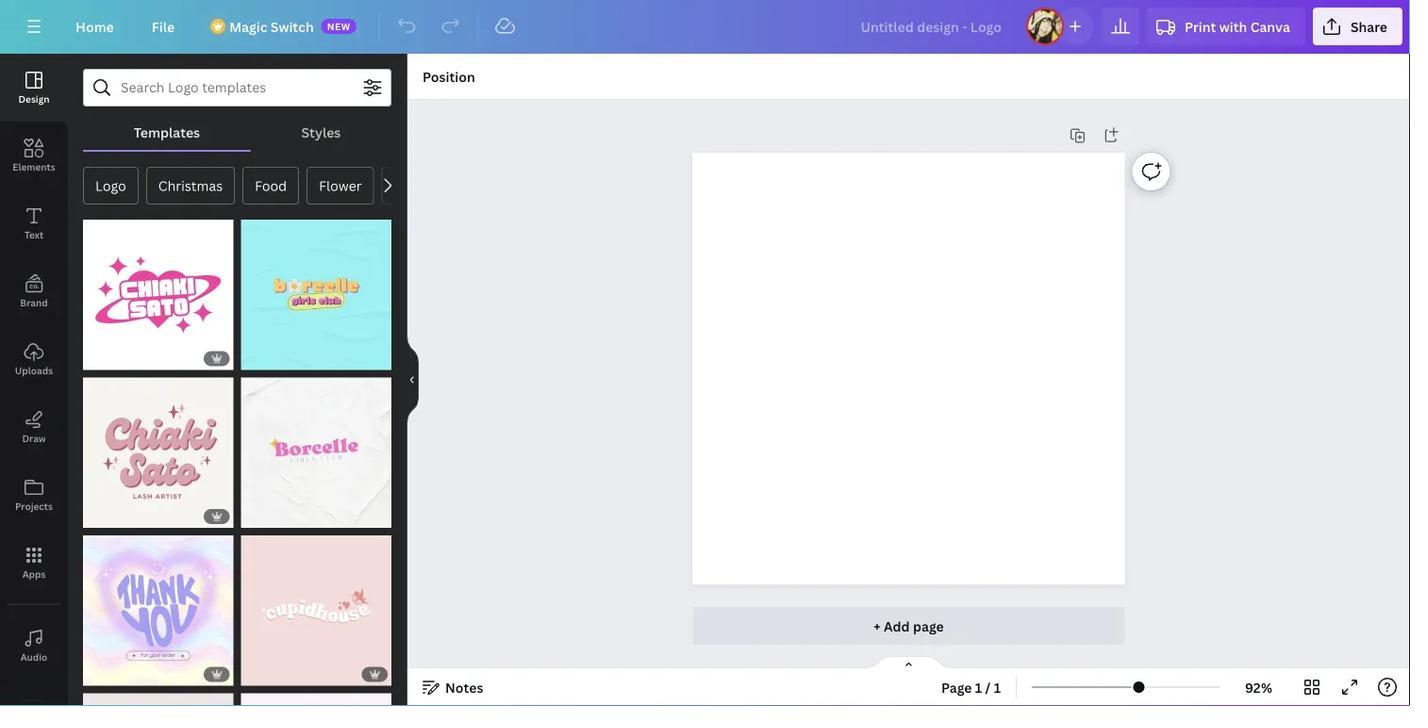 Task type: describe. For each thing, give the bounding box(es) containing it.
pastel pink cute logo group
[[241, 525, 391, 686]]

show pages image
[[864, 656, 954, 671]]

add
[[884, 617, 910, 635]]

new
[[327, 20, 351, 33]]

file
[[152, 17, 175, 35]]

brand
[[20, 296, 48, 309]]

pink feminim retro y2k fashion logo group
[[241, 683, 391, 707]]

print with canva
[[1185, 17, 1290, 35]]

projects button
[[0, 461, 68, 529]]

canva
[[1251, 17, 1290, 35]]

switch
[[271, 17, 314, 35]]

pink love circle cool y2k design logo image
[[83, 220, 233, 370]]

pink yellow star y2k style streetwear logo group
[[83, 683, 233, 707]]

main menu bar
[[0, 0, 1410, 54]]

pastel pink cute logo image
[[241, 536, 391, 686]]

home link
[[60, 8, 129, 45]]

audio
[[20, 651, 47, 664]]

pink retro 90s y2k logo image
[[241, 378, 391, 528]]

text button
[[0, 190, 68, 258]]

draw button
[[0, 393, 68, 461]]

print with canva button
[[1147, 8, 1306, 45]]

Design title text field
[[846, 8, 1019, 45]]

retro y2 k 90s girls club logo image
[[241, 220, 391, 370]]

design button
[[0, 54, 68, 122]]

share
[[1351, 17, 1388, 35]]

audio button
[[0, 612, 68, 680]]

+ add page button
[[693, 608, 1125, 645]]

christmas button
[[146, 167, 235, 205]]

retro y2 k 90s girls club logo group
[[241, 208, 391, 370]]

side panel tab list
[[0, 54, 68, 707]]

with
[[1220, 17, 1247, 35]]

logo
[[95, 177, 126, 195]]

page
[[941, 679, 972, 697]]

colorful pastel gradient simple thankyou for your order logo sticker image
[[83, 536, 233, 686]]

magic switch
[[229, 17, 314, 35]]

page
[[913, 617, 944, 635]]

food
[[255, 177, 287, 195]]

pink retro 90s y2k logo group
[[241, 367, 391, 528]]

2 1 from the left
[[994, 679, 1001, 697]]

text
[[24, 228, 44, 241]]

+ add page
[[874, 617, 944, 635]]

apps
[[22, 568, 46, 581]]

pink love circle cool y2k design logo group
[[83, 208, 233, 370]]

apps button
[[0, 529, 68, 597]]



Task type: vqa. For each thing, say whether or not it's contained in the screenshot.
Create within "Dropdown Button"
no



Task type: locate. For each thing, give the bounding box(es) containing it.
+
[[874, 617, 881, 635]]

1 1 from the left
[[975, 679, 982, 697]]

1 horizontal spatial 1
[[994, 679, 1001, 697]]

pink yellow star y2k style streetwear logo image
[[83, 694, 233, 707]]

pink bold retro aesthetic lash artist logo image
[[83, 378, 233, 528]]

flower button
[[307, 167, 374, 205]]

1
[[975, 679, 982, 697], [994, 679, 1001, 697]]

92%
[[1245, 679, 1273, 697]]

1 right /
[[994, 679, 1001, 697]]

pink feminim retro y2k fashion logo image
[[241, 694, 391, 707]]

home
[[75, 17, 114, 35]]

logo button
[[83, 167, 138, 205]]

Search Logo templates search field
[[121, 70, 354, 106]]

food button
[[243, 167, 299, 205]]

pink bold retro aesthetic lash artist logo group
[[83, 367, 233, 528]]

projects
[[15, 500, 53, 513]]

templates
[[134, 123, 200, 141]]

draw
[[22, 432, 46, 445]]

elements
[[13, 160, 55, 173]]

magic
[[229, 17, 267, 35]]

file button
[[137, 8, 190, 45]]

92% button
[[1228, 673, 1290, 703]]

position button
[[415, 61, 483, 92]]

share button
[[1313, 8, 1403, 45]]

notes button
[[415, 673, 491, 703]]

colorful pastel gradient simple thankyou for your order logo sticker group
[[83, 525, 233, 686]]

/
[[985, 679, 991, 697]]

elements button
[[0, 122, 68, 190]]

hide image
[[407, 335, 419, 425]]

0 horizontal spatial 1
[[975, 679, 982, 697]]

uploads button
[[0, 325, 68, 393]]

design
[[18, 92, 50, 105]]

uploads
[[15, 364, 53, 377]]

page 1 / 1
[[941, 679, 1001, 697]]

videos image
[[0, 680, 68, 707]]

position
[[423, 67, 475, 85]]

flower
[[319, 177, 362, 195]]

1 left /
[[975, 679, 982, 697]]

templates button
[[83, 114, 251, 150]]

notes
[[445, 679, 483, 697]]

print
[[1185, 17, 1216, 35]]

brand button
[[0, 258, 68, 325]]

styles
[[301, 123, 341, 141]]

christmas
[[158, 177, 223, 195]]

styles button
[[251, 114, 391, 150]]



